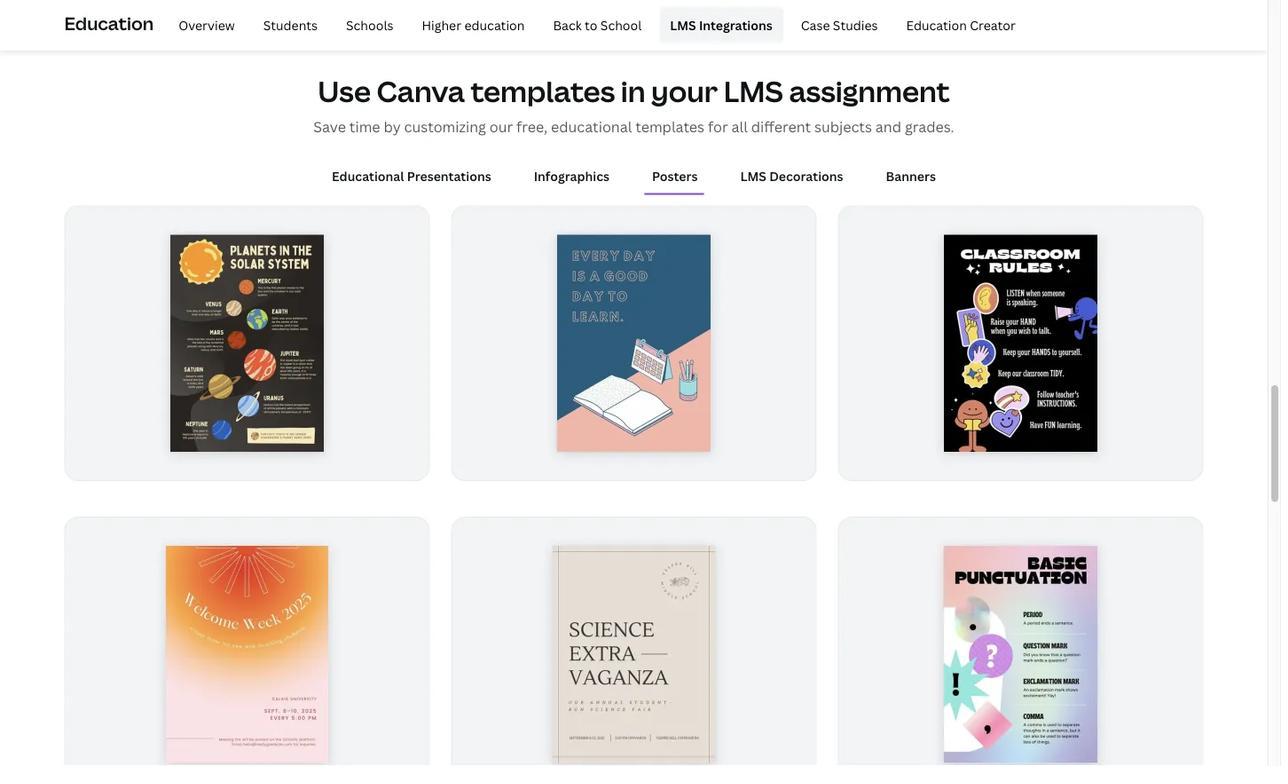 Task type: vqa. For each thing, say whether or not it's contained in the screenshot.
Dessert
no



Task type: locate. For each thing, give the bounding box(es) containing it.
lms
[[670, 16, 697, 33], [724, 72, 784, 111], [741, 167, 767, 184]]

lms left integrations
[[670, 16, 697, 33]]

education inside menu bar
[[907, 16, 967, 33]]

infographics
[[534, 167, 610, 184]]

use
[[318, 72, 371, 111]]

back
[[553, 16, 582, 33]]

0 horizontal spatial templates
[[471, 72, 615, 111]]

educational presentations
[[332, 167, 491, 184]]

studies
[[833, 16, 878, 33]]

lms for lms decorations
[[741, 167, 767, 184]]

canva
[[377, 72, 465, 111]]

templates down your
[[636, 117, 705, 136]]

pink orange and red trendy gradient education and science event poster image
[[166, 546, 329, 763]]

education for education creator
[[907, 16, 967, 33]]

0 horizontal spatial education
[[64, 10, 154, 35]]

pink and blue motivational education portrait poster image
[[558, 235, 711, 452]]

brown bordered superminimalism education and science event poster image
[[553, 546, 716, 763]]

lms down all
[[741, 167, 767, 184]]

lms decorations
[[741, 167, 844, 184]]

subjects
[[815, 117, 873, 136]]

higher
[[422, 16, 462, 33]]

decorations
[[770, 167, 844, 184]]

lms inside lms decorations button
[[741, 167, 767, 184]]

use canva templates in your lms assignment save time by customizing our free, educational templates for all different subjects and grades.
[[314, 72, 955, 136]]

free,
[[517, 117, 548, 136]]

banners
[[886, 167, 936, 184]]

all
[[732, 117, 748, 136]]

by
[[384, 117, 401, 136]]

lms inside lms integrations link
[[670, 16, 697, 33]]

our
[[490, 117, 513, 136]]

0 vertical spatial lms
[[670, 16, 697, 33]]

templates up free,
[[471, 72, 615, 111]]

1 vertical spatial templates
[[636, 117, 705, 136]]

ash grey and beige organic natural solar system astronomy poster image
[[170, 235, 324, 452]]

posters
[[652, 167, 698, 184]]

lms integrations link
[[660, 7, 784, 43]]

menu bar containing overview
[[161, 7, 1027, 43]]

overview
[[179, 16, 235, 33]]

templates
[[471, 72, 615, 111], [636, 117, 705, 136]]

creator
[[970, 16, 1016, 33]]

menu bar
[[161, 7, 1027, 43]]

0 vertical spatial templates
[[471, 72, 615, 111]]

lms up all
[[724, 72, 784, 111]]

presentations
[[407, 167, 491, 184]]

educational
[[332, 167, 404, 184]]

1 horizontal spatial education
[[907, 16, 967, 33]]

2 vertical spatial lms
[[741, 167, 767, 184]]

students
[[263, 16, 318, 33]]

1 vertical spatial lms
[[724, 72, 784, 111]]

back to school
[[553, 16, 642, 33]]

lms inside use canva templates in your lms assignment save time by customizing our free, educational templates for all different subjects and grades.
[[724, 72, 784, 111]]

education creator link
[[896, 7, 1027, 43]]

and
[[876, 117, 902, 136]]

overview link
[[168, 7, 246, 43]]

education
[[64, 10, 154, 35], [907, 16, 967, 33]]



Task type: describe. For each thing, give the bounding box(es) containing it.
lms decorations button
[[734, 159, 851, 193]]

higher education link
[[411, 7, 536, 43]]

posters button
[[645, 159, 705, 193]]

in
[[621, 72, 646, 111]]

for
[[708, 117, 729, 136]]

banner image
[[757, 0, 1204, 29]]

students link
[[253, 7, 328, 43]]

case studies link
[[791, 7, 889, 43]]

lms integrations
[[670, 16, 773, 33]]

schools
[[346, 16, 394, 33]]

1 horizontal spatial templates
[[636, 117, 705, 136]]

to
[[585, 16, 598, 33]]

education for education
[[64, 10, 154, 35]]

schools link
[[336, 7, 404, 43]]

infographics button
[[527, 159, 617, 193]]

different
[[752, 117, 811, 136]]

customizing
[[404, 117, 486, 136]]

black colorful stickers straightforward classroom rules education portrait poster image
[[945, 235, 1098, 452]]

pink cyan and purple punctuation straightforward education portrait poster image
[[945, 546, 1098, 763]]

banners button
[[879, 159, 944, 193]]

your
[[652, 72, 718, 111]]

education
[[465, 16, 525, 33]]

assignment
[[789, 72, 950, 111]]

save
[[314, 117, 346, 136]]

higher education
[[422, 16, 525, 33]]

time
[[350, 117, 380, 136]]

case
[[801, 16, 830, 33]]

education creator
[[907, 16, 1016, 33]]

case studies
[[801, 16, 878, 33]]

lms for lms integrations
[[670, 16, 697, 33]]

integrations
[[699, 16, 773, 33]]

school
[[601, 16, 642, 33]]

grades.
[[905, 117, 955, 136]]

educational presentations button
[[325, 159, 499, 193]]

educational
[[551, 117, 632, 136]]

back to school link
[[543, 7, 653, 43]]



